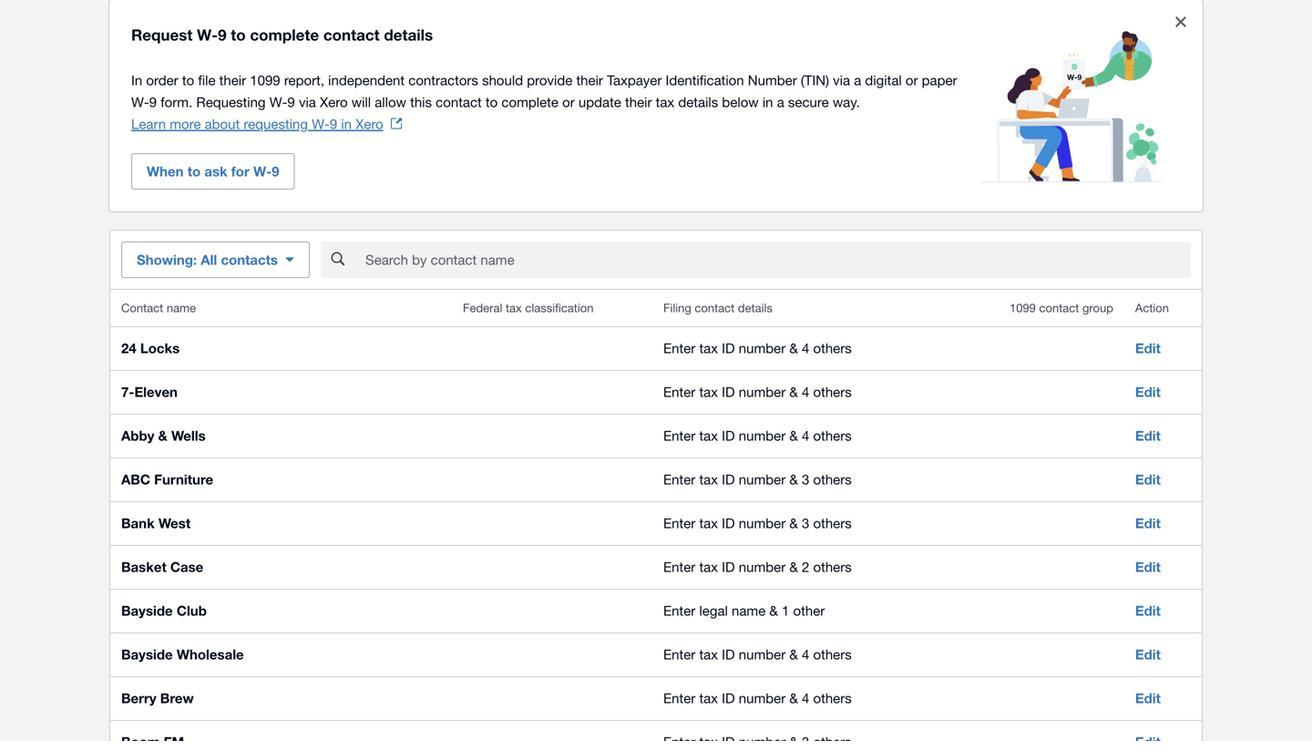 Task type: vqa. For each thing, say whether or not it's contained in the screenshot.
'4' corresponding to Berry Brew
yes



Task type: describe. For each thing, give the bounding box(es) containing it.
brew
[[160, 690, 194, 707]]

edit link for 24 locks
[[1136, 340, 1162, 357]]

enter tax id number & 4 others for 24 locks
[[664, 340, 852, 356]]

showing: all contacts
[[137, 252, 278, 268]]

abby
[[121, 428, 154, 444]]

in
[[131, 72, 142, 88]]

when
[[147, 163, 184, 180]]

4 for bayside wholesale
[[802, 646, 810, 662]]

this
[[410, 94, 432, 110]]

1 horizontal spatial or
[[906, 72, 919, 88]]

enter for bank west
[[664, 515, 696, 531]]

7-
[[121, 384, 134, 400]]

should
[[482, 72, 523, 88]]

request w-9 to complete contact details
[[131, 26, 433, 44]]

number for abc furniture
[[739, 471, 786, 487]]

enter for berry brew
[[664, 690, 696, 706]]

edit link for basket case
[[1136, 559, 1162, 575]]

enter for bayside club
[[664, 603, 696, 619]]

tax for bank west
[[700, 515, 718, 531]]

enter tax id number & 4 others for abby & wells
[[664, 428, 852, 444]]

others for abc furniture
[[814, 471, 852, 487]]

id for abc furniture
[[722, 471, 735, 487]]

club
[[177, 603, 207, 619]]

request
[[131, 26, 193, 44]]

& for &
[[790, 428, 799, 444]]

others for berry brew
[[814, 690, 852, 706]]

when to ask for w-9 button
[[131, 153, 295, 190]]

1 horizontal spatial name
[[732, 603, 766, 619]]

9 right request
[[218, 26, 227, 44]]

edit link for abby & wells
[[1136, 428, 1162, 444]]

others for 24 locks
[[814, 340, 852, 356]]

number for bayside wholesale
[[739, 646, 786, 662]]

enter tax id number & 4 others for berry brew
[[664, 690, 852, 706]]

w- down in
[[131, 94, 149, 110]]

enter tax id number & 3 others for bank west
[[664, 515, 852, 531]]

other
[[794, 603, 825, 619]]

& for brew
[[790, 690, 799, 706]]

filing contact details
[[664, 301, 773, 315]]

& for west
[[790, 515, 799, 531]]

paper
[[922, 72, 958, 88]]

(tin)
[[801, 72, 830, 88]]

report,
[[284, 72, 325, 88]]

basket case
[[121, 559, 204, 575]]

enter for bayside wholesale
[[664, 646, 696, 662]]

details inside in order to file their 1099 report, independent contractors should provide their taxpayer identification number (tin) via a digital or paper w-9 form. requesting w-9 via xero will allow this contact to complete or update their tax details below in a secure way. learn more about requesting w-9 in xero
[[679, 94, 719, 110]]

for
[[231, 163, 250, 180]]

contact name
[[121, 301, 196, 315]]

id for 7-eleven
[[722, 384, 735, 400]]

edit for 7-eleven
[[1136, 384, 1162, 400]]

others for 7-eleven
[[814, 384, 852, 400]]

update
[[579, 94, 622, 110]]

bank west
[[121, 515, 191, 532]]

tax for 7-eleven
[[700, 384, 718, 400]]

1 vertical spatial a
[[777, 94, 785, 110]]

eleven
[[134, 384, 178, 400]]

edit link for bayside club
[[1136, 603, 1162, 619]]

secure
[[789, 94, 829, 110]]

0 horizontal spatial details
[[384, 26, 433, 44]]

edit for abby & wells
[[1136, 428, 1162, 444]]

0 vertical spatial a
[[855, 72, 862, 88]]

w- inside button
[[253, 163, 272, 180]]

edit link for berry brew
[[1136, 690, 1162, 707]]

1 vertical spatial via
[[299, 94, 316, 110]]

berry brew
[[121, 690, 194, 707]]

abc furniture
[[121, 471, 213, 488]]

id for berry brew
[[722, 690, 735, 706]]

number for 24 locks
[[739, 340, 786, 356]]

others for bayside wholesale
[[814, 646, 852, 662]]

24
[[121, 340, 136, 357]]

close image
[[1176, 16, 1187, 27]]

bank
[[121, 515, 155, 532]]

& for eleven
[[790, 384, 799, 400]]

in order to file their 1099 report, independent contractors should provide their taxpayer identification number (tin) via a digital or paper w-9 form. requesting w-9 via xero will allow this contact to complete or update their tax details below in a secure way. learn more about requesting w-9 in xero
[[131, 72, 958, 132]]

2 horizontal spatial their
[[626, 94, 652, 110]]

form.
[[161, 94, 193, 110]]

0 horizontal spatial name
[[167, 301, 196, 315]]

about
[[205, 116, 240, 132]]

edit for basket case
[[1136, 559, 1162, 575]]

requesting
[[196, 94, 266, 110]]

identification
[[666, 72, 745, 88]]

west
[[159, 515, 191, 532]]

0 horizontal spatial their
[[219, 72, 246, 88]]

requesting
[[244, 116, 308, 132]]

1099 inside in order to file their 1099 report, independent contractors should provide their taxpayer identification number (tin) via a digital or paper w-9 form. requesting w-9 via xero will allow this contact to complete or update their tax details below in a secure way. learn more about requesting w-9 in xero
[[250, 72, 281, 88]]

id for bayside wholesale
[[722, 646, 735, 662]]

bayside wholesale
[[121, 646, 244, 663]]

others for basket case
[[814, 559, 852, 575]]

tax for 24 locks
[[700, 340, 718, 356]]

file
[[198, 72, 216, 88]]

& for case
[[790, 559, 799, 575]]

way.
[[833, 94, 861, 110]]

enter for 24 locks
[[664, 340, 696, 356]]

provide
[[527, 72, 573, 88]]

complete inside in order to file their 1099 report, independent contractors should provide their taxpayer identification number (tin) via a digital or paper w-9 form. requesting w-9 via xero will allow this contact to complete or update their tax details below in a secure way. learn more about requesting w-9 in xero
[[502, 94, 559, 110]]

abby & wells
[[121, 428, 206, 444]]

0 horizontal spatial complete
[[250, 26, 319, 44]]

edit link for bayside wholesale
[[1136, 646, 1162, 663]]

number
[[748, 72, 798, 88]]

edit link for bank west
[[1136, 515, 1162, 532]]

enter tax id number & 2 others
[[664, 559, 852, 575]]

1 vertical spatial in
[[341, 116, 352, 132]]

taxpayer
[[607, 72, 662, 88]]

4 for berry brew
[[802, 690, 810, 706]]

id for basket case
[[722, 559, 735, 575]]

below
[[723, 94, 759, 110]]

24 locks
[[121, 340, 180, 357]]

will
[[352, 94, 371, 110]]

enter for basket case
[[664, 559, 696, 575]]

1
[[782, 603, 790, 619]]

bayside for bayside club
[[121, 603, 173, 619]]

showing: all contacts button
[[121, 242, 310, 278]]

when to ask for w-9
[[147, 163, 280, 180]]

abc
[[121, 471, 150, 488]]

edit for bank west
[[1136, 515, 1162, 532]]

to up requesting
[[231, 26, 246, 44]]

9 inside button
[[272, 163, 280, 180]]

contractors
[[409, 72, 479, 88]]

contacts
[[221, 252, 278, 268]]

wells
[[171, 428, 206, 444]]

3 for furniture
[[802, 471, 810, 487]]

berry
[[121, 690, 156, 707]]

enter tax id number & 3 others for abc furniture
[[664, 471, 852, 487]]

0 vertical spatial via
[[834, 72, 851, 88]]

contact
[[121, 301, 163, 315]]



Task type: locate. For each thing, give the bounding box(es) containing it.
close button
[[1163, 4, 1200, 40]]

or down provide
[[563, 94, 575, 110]]

contact inside in order to file their 1099 report, independent contractors should provide their taxpayer identification number (tin) via a digital or paper w-9 form. requesting w-9 via xero will allow this contact to complete or update their tax details below in a secure way. learn more about requesting w-9 in xero
[[436, 94, 482, 110]]

1 vertical spatial name
[[732, 603, 766, 619]]

locks
[[140, 340, 180, 357]]

enter tax id number & 4 others for bayside wholesale
[[664, 646, 852, 662]]

4 number from the top
[[739, 471, 786, 487]]

or left paper
[[906, 72, 919, 88]]

6 others from the top
[[814, 559, 852, 575]]

number for basket case
[[739, 559, 786, 575]]

3 enter tax id number & 4 others from the top
[[664, 428, 852, 444]]

0 vertical spatial bayside
[[121, 603, 173, 619]]

number for bank west
[[739, 515, 786, 531]]

3 enter from the top
[[664, 428, 696, 444]]

w- right requesting
[[312, 116, 330, 132]]

4 others from the top
[[814, 471, 852, 487]]

bayside club
[[121, 603, 207, 619]]

9
[[218, 26, 227, 44], [149, 94, 157, 110], [288, 94, 295, 110], [330, 116, 338, 132], [272, 163, 280, 180]]

5 others from the top
[[814, 515, 852, 531]]

legal
[[700, 603, 728, 619]]

6 edit from the top
[[1136, 559, 1162, 575]]

1099
[[250, 72, 281, 88], [1010, 301, 1037, 315]]

5 id from the top
[[722, 515, 735, 531]]

9 down report,
[[288, 94, 295, 110]]

1 horizontal spatial their
[[577, 72, 604, 88]]

w- right for at left
[[253, 163, 272, 180]]

3 others from the top
[[814, 428, 852, 444]]

tax for bayside wholesale
[[700, 646, 718, 662]]

5 enter from the top
[[664, 515, 696, 531]]

details
[[384, 26, 433, 44], [679, 94, 719, 110], [738, 301, 773, 315]]

number
[[739, 340, 786, 356], [739, 384, 786, 400], [739, 428, 786, 444], [739, 471, 786, 487], [739, 515, 786, 531], [739, 559, 786, 575], [739, 646, 786, 662], [739, 690, 786, 706]]

2 id from the top
[[722, 384, 735, 400]]

2
[[802, 559, 810, 575]]

edit for 24 locks
[[1136, 340, 1162, 357]]

bayside for bayside wholesale
[[121, 646, 173, 663]]

& for furniture
[[790, 471, 799, 487]]

basket
[[121, 559, 167, 575]]

5 4 from the top
[[802, 690, 810, 706]]

2 number from the top
[[739, 384, 786, 400]]

6 id from the top
[[722, 559, 735, 575]]

8 id from the top
[[722, 690, 735, 706]]

7-eleven
[[121, 384, 178, 400]]

1 others from the top
[[814, 340, 852, 356]]

contact down the contractors
[[436, 94, 482, 110]]

others for abby & wells
[[814, 428, 852, 444]]

enter tax id number & 4 others for 7-eleven
[[664, 384, 852, 400]]

contact
[[324, 26, 380, 44], [436, 94, 482, 110], [695, 301, 735, 315], [1040, 301, 1080, 315]]

4 4 from the top
[[802, 646, 810, 662]]

1 vertical spatial 1099
[[1010, 301, 1037, 315]]

classification
[[526, 301, 594, 315]]

0 vertical spatial 3
[[802, 471, 810, 487]]

5 edit from the top
[[1136, 515, 1162, 532]]

their up requesting
[[219, 72, 246, 88]]

enter for abby & wells
[[664, 428, 696, 444]]

0 vertical spatial details
[[384, 26, 433, 44]]

xero down will
[[356, 116, 384, 132]]

id for abby & wells
[[722, 428, 735, 444]]

to inside the when to ask for w-9 button
[[188, 163, 201, 180]]

3 id from the top
[[722, 428, 735, 444]]

1 vertical spatial complete
[[502, 94, 559, 110]]

edit for berry brew
[[1136, 690, 1162, 707]]

number for berry brew
[[739, 690, 786, 706]]

1 enter tax id number & 4 others from the top
[[664, 340, 852, 356]]

name right legal
[[732, 603, 766, 619]]

1 horizontal spatial complete
[[502, 94, 559, 110]]

2 edit link from the top
[[1136, 384, 1162, 400]]

1 vertical spatial xero
[[356, 116, 384, 132]]

xero left will
[[320, 94, 348, 110]]

edit link for 7-eleven
[[1136, 384, 1162, 400]]

to left 'ask'
[[188, 163, 201, 180]]

in down 'number'
[[763, 94, 774, 110]]

2 3 from the top
[[802, 515, 810, 531]]

tax for abc furniture
[[700, 471, 718, 487]]

complete up report,
[[250, 26, 319, 44]]

enter tax id number & 4 others
[[664, 340, 852, 356], [664, 384, 852, 400], [664, 428, 852, 444], [664, 646, 852, 662], [664, 690, 852, 706]]

w- up file
[[197, 26, 218, 44]]

via
[[834, 72, 851, 88], [299, 94, 316, 110]]

5 enter tax id number & 4 others from the top
[[664, 690, 852, 706]]

a up way.
[[855, 72, 862, 88]]

9 edit from the top
[[1136, 690, 1162, 707]]

edit
[[1136, 340, 1162, 357], [1136, 384, 1162, 400], [1136, 428, 1162, 444], [1136, 471, 1162, 488], [1136, 515, 1162, 532], [1136, 559, 1162, 575], [1136, 603, 1162, 619], [1136, 646, 1162, 663], [1136, 690, 1162, 707]]

0 horizontal spatial 1099
[[250, 72, 281, 88]]

edit link for abc furniture
[[1136, 471, 1162, 488]]

number for 7-eleven
[[739, 384, 786, 400]]

1 horizontal spatial details
[[679, 94, 719, 110]]

enter for abc furniture
[[664, 471, 696, 487]]

their down taxpayer
[[626, 94, 652, 110]]

9 right for at left
[[272, 163, 280, 180]]

bayside
[[121, 603, 173, 619], [121, 646, 173, 663]]

via up way.
[[834, 72, 851, 88]]

1099 left group
[[1010, 301, 1037, 315]]

1 3 from the top
[[802, 471, 810, 487]]

& for locks
[[790, 340, 799, 356]]

enter legal name & 1 other
[[664, 603, 825, 619]]

2 others from the top
[[814, 384, 852, 400]]

2 4 from the top
[[802, 384, 810, 400]]

8 edit link from the top
[[1136, 646, 1162, 663]]

edit for abc furniture
[[1136, 471, 1162, 488]]

4 for 24 locks
[[802, 340, 810, 356]]

1 horizontal spatial a
[[855, 72, 862, 88]]

1 enter tax id number & 3 others from the top
[[664, 471, 852, 487]]

showing:
[[137, 252, 197, 268]]

complete
[[250, 26, 319, 44], [502, 94, 559, 110]]

4 edit from the top
[[1136, 471, 1162, 488]]

5 edit link from the top
[[1136, 515, 1162, 532]]

0 vertical spatial complete
[[250, 26, 319, 44]]

1 horizontal spatial xero
[[356, 116, 384, 132]]

action
[[1136, 301, 1170, 315]]

9 enter from the top
[[664, 690, 696, 706]]

others for bank west
[[814, 515, 852, 531]]

in
[[763, 94, 774, 110], [341, 116, 352, 132]]

id for bank west
[[722, 515, 735, 531]]

5 number from the top
[[739, 515, 786, 531]]

1 edit from the top
[[1136, 340, 1162, 357]]

allow
[[375, 94, 407, 110]]

federal
[[463, 301, 503, 315]]

name right "contact"
[[167, 301, 196, 315]]

4 enter from the top
[[664, 471, 696, 487]]

w- up requesting
[[270, 94, 288, 110]]

1 vertical spatial 3
[[802, 515, 810, 531]]

independent
[[328, 72, 405, 88]]

2 bayside from the top
[[121, 646, 173, 663]]

1 bayside from the top
[[121, 603, 173, 619]]

4 id from the top
[[722, 471, 735, 487]]

1 vertical spatial details
[[679, 94, 719, 110]]

number for abby & wells
[[739, 428, 786, 444]]

id for 24 locks
[[722, 340, 735, 356]]

3 edit from the top
[[1136, 428, 1162, 444]]

3 number from the top
[[739, 428, 786, 444]]

details down the identification in the right of the page
[[679, 94, 719, 110]]

2 edit from the top
[[1136, 384, 1162, 400]]

1 id from the top
[[722, 340, 735, 356]]

name
[[167, 301, 196, 315], [732, 603, 766, 619]]

filing
[[664, 301, 692, 315]]

3
[[802, 471, 810, 487], [802, 515, 810, 531]]

& for wholesale
[[790, 646, 799, 662]]

digital
[[866, 72, 902, 88]]

their up the update
[[577, 72, 604, 88]]

case
[[170, 559, 204, 575]]

7 id from the top
[[722, 646, 735, 662]]

order
[[146, 72, 178, 88]]

or
[[906, 72, 919, 88], [563, 94, 575, 110]]

1 enter from the top
[[664, 340, 696, 356]]

3 4 from the top
[[802, 428, 810, 444]]

7 number from the top
[[739, 646, 786, 662]]

1 vertical spatial enter tax id number & 3 others
[[664, 515, 852, 531]]

2 enter from the top
[[664, 384, 696, 400]]

0 vertical spatial 1099
[[250, 72, 281, 88]]

7 edit link from the top
[[1136, 603, 1162, 619]]

tax for abby & wells
[[700, 428, 718, 444]]

8 number from the top
[[739, 690, 786, 706]]

edit for bayside wholesale
[[1136, 646, 1162, 663]]

edit for bayside club
[[1136, 603, 1162, 619]]

a
[[855, 72, 862, 88], [777, 94, 785, 110]]

learn
[[131, 116, 166, 132]]

tax inside in order to file their 1099 report, independent contractors should provide their taxpayer identification number (tin) via a digital or paper w-9 form. requesting w-9 via xero will allow this contact to complete or update their tax details below in a secure way. learn more about requesting w-9 in xero
[[656, 94, 675, 110]]

0 horizontal spatial or
[[563, 94, 575, 110]]

4 enter tax id number & 4 others from the top
[[664, 646, 852, 662]]

2 horizontal spatial details
[[738, 301, 773, 315]]

complete down provide
[[502, 94, 559, 110]]

7 edit from the top
[[1136, 603, 1162, 619]]

federal tax classification
[[463, 301, 594, 315]]

enter tax id number & 3 others
[[664, 471, 852, 487], [664, 515, 852, 531]]

7 enter from the top
[[664, 603, 696, 619]]

9 up learn
[[149, 94, 157, 110]]

details inside list of 1099 contacts element
[[738, 301, 773, 315]]

all
[[201, 252, 217, 268]]

4 for abby & wells
[[802, 428, 810, 444]]

wholesale
[[177, 646, 244, 663]]

4 for 7-eleven
[[802, 384, 810, 400]]

tax for basket case
[[700, 559, 718, 575]]

bayside down 'basket'
[[121, 603, 173, 619]]

6 edit link from the top
[[1136, 559, 1162, 575]]

to down should at the left top
[[486, 94, 498, 110]]

2 vertical spatial details
[[738, 301, 773, 315]]

9 edit link from the top
[[1136, 690, 1162, 707]]

tax
[[656, 94, 675, 110], [506, 301, 522, 315], [700, 340, 718, 356], [700, 384, 718, 400], [700, 428, 718, 444], [700, 471, 718, 487], [700, 515, 718, 531], [700, 559, 718, 575], [700, 646, 718, 662], [700, 690, 718, 706]]

edit link
[[1136, 340, 1162, 357], [1136, 384, 1162, 400], [1136, 428, 1162, 444], [1136, 471, 1162, 488], [1136, 515, 1162, 532], [1136, 559, 1162, 575], [1136, 603, 1162, 619], [1136, 646, 1162, 663], [1136, 690, 1162, 707]]

0 vertical spatial in
[[763, 94, 774, 110]]

0 horizontal spatial via
[[299, 94, 316, 110]]

enter
[[664, 340, 696, 356], [664, 384, 696, 400], [664, 428, 696, 444], [664, 471, 696, 487], [664, 515, 696, 531], [664, 559, 696, 575], [664, 603, 696, 619], [664, 646, 696, 662], [664, 690, 696, 706]]

list of 1099 contacts element
[[110, 290, 1203, 741]]

tax for berry brew
[[700, 690, 718, 706]]

4 edit link from the top
[[1136, 471, 1162, 488]]

1 vertical spatial or
[[563, 94, 575, 110]]

3 edit link from the top
[[1136, 428, 1162, 444]]

1 horizontal spatial 1099
[[1010, 301, 1037, 315]]

more
[[170, 116, 201, 132]]

xero
[[320, 94, 348, 110], [356, 116, 384, 132]]

learn more about requesting w-9 in xero link
[[131, 116, 402, 132]]

contact right filing at the top right of page
[[695, 301, 735, 315]]

0 vertical spatial name
[[167, 301, 196, 315]]

furniture
[[154, 471, 213, 488]]

8 enter from the top
[[664, 646, 696, 662]]

3 for west
[[802, 515, 810, 531]]

contact up the independent
[[324, 26, 380, 44]]

&
[[790, 340, 799, 356], [790, 384, 799, 400], [158, 428, 168, 444], [790, 428, 799, 444], [790, 471, 799, 487], [790, 515, 799, 531], [790, 559, 799, 575], [770, 603, 779, 619], [790, 646, 799, 662], [790, 690, 799, 706]]

0 vertical spatial enter tax id number & 3 others
[[664, 471, 852, 487]]

9 down the independent
[[330, 116, 338, 132]]

2 enter tax id number & 4 others from the top
[[664, 384, 852, 400]]

details down the search by contact name field
[[738, 301, 773, 315]]

Search by contact name field
[[364, 243, 1192, 277]]

6 enter from the top
[[664, 559, 696, 575]]

others
[[814, 340, 852, 356], [814, 384, 852, 400], [814, 428, 852, 444], [814, 471, 852, 487], [814, 515, 852, 531], [814, 559, 852, 575], [814, 646, 852, 662], [814, 690, 852, 706]]

bayside up berry
[[121, 646, 173, 663]]

enter for 7-eleven
[[664, 384, 696, 400]]

id
[[722, 340, 735, 356], [722, 384, 735, 400], [722, 428, 735, 444], [722, 471, 735, 487], [722, 515, 735, 531], [722, 559, 735, 575], [722, 646, 735, 662], [722, 690, 735, 706]]

1 edit link from the top
[[1136, 340, 1162, 357]]

1099 contact group
[[1010, 301, 1114, 315]]

to left file
[[182, 72, 194, 88]]

ask
[[205, 163, 228, 180]]

contact left group
[[1040, 301, 1080, 315]]

1 number from the top
[[739, 340, 786, 356]]

7 others from the top
[[814, 646, 852, 662]]

1 horizontal spatial in
[[763, 94, 774, 110]]

8 others from the top
[[814, 690, 852, 706]]

0 horizontal spatial a
[[777, 94, 785, 110]]

details up the contractors
[[384, 26, 433, 44]]

1 horizontal spatial via
[[834, 72, 851, 88]]

1 vertical spatial bayside
[[121, 646, 173, 663]]

8 edit from the top
[[1136, 646, 1162, 663]]

2 enter tax id number & 3 others from the top
[[664, 515, 852, 531]]

0 vertical spatial xero
[[320, 94, 348, 110]]

0 horizontal spatial in
[[341, 116, 352, 132]]

via down report,
[[299, 94, 316, 110]]

group
[[1083, 301, 1114, 315]]

a down 'number'
[[777, 94, 785, 110]]

1099 left report,
[[250, 72, 281, 88]]

0 horizontal spatial xero
[[320, 94, 348, 110]]

0 vertical spatial or
[[906, 72, 919, 88]]

in down will
[[341, 116, 352, 132]]

1 4 from the top
[[802, 340, 810, 356]]

6 number from the top
[[739, 559, 786, 575]]



